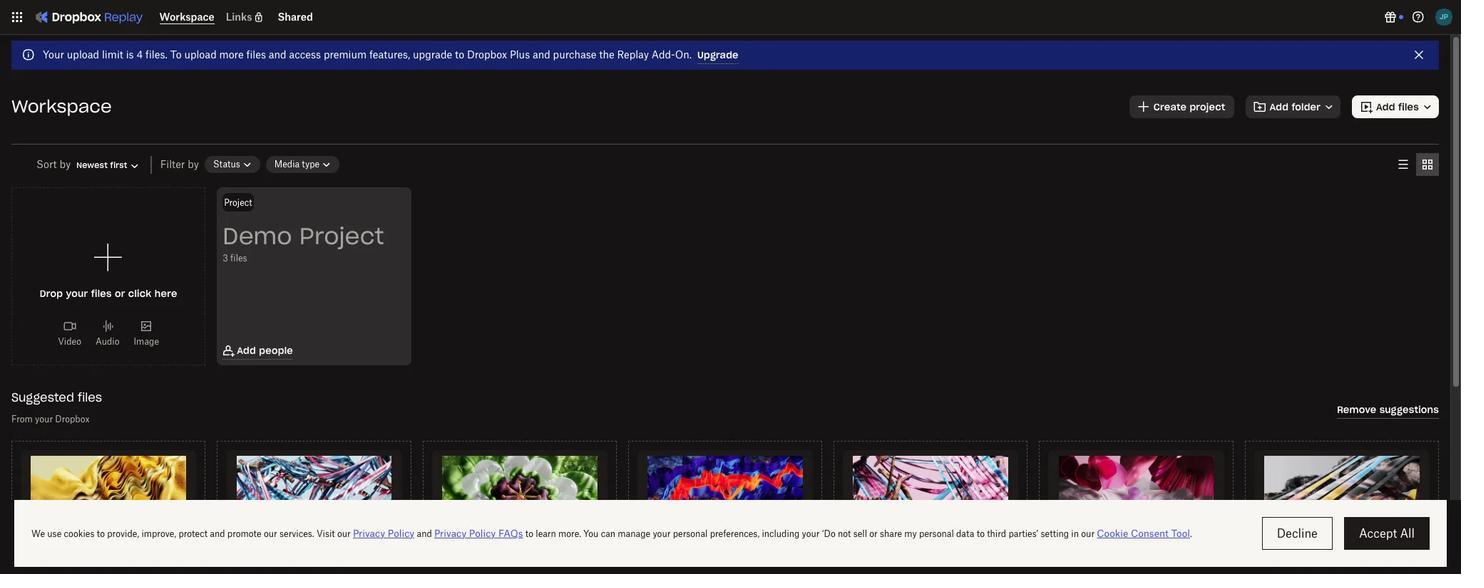 Task type: locate. For each thing, give the bounding box(es) containing it.
your right drop
[[66, 288, 88, 300]]

0 horizontal spatial by
[[60, 158, 71, 170]]

files.
[[146, 49, 168, 61]]

your down suggested
[[35, 414, 53, 425]]

shared
[[278, 11, 313, 23]]

shared link
[[278, 11, 313, 24], [278, 11, 313, 23]]

add folder button
[[1246, 96, 1341, 118]]

limit
[[102, 49, 123, 61]]

files left or
[[91, 288, 112, 300]]

1 vertical spatial your
[[35, 414, 53, 425]]

create
[[1154, 101, 1187, 113]]

is
[[126, 49, 134, 61]]

dropbox right to
[[467, 49, 507, 61]]

your for from
[[35, 414, 53, 425]]

your
[[43, 49, 64, 61]]

dropbox
[[467, 49, 507, 61], [55, 414, 90, 425]]

audio
[[96, 337, 119, 347]]

0 horizontal spatial and
[[269, 49, 286, 61]]

access
[[289, 49, 321, 61]]

1 horizontal spatial by
[[188, 158, 199, 170]]

0 horizontal spatial your
[[35, 414, 53, 425]]

dropbox down suggested files
[[55, 414, 90, 425]]

1 horizontal spatial your
[[66, 288, 88, 300]]

2 by from the left
[[188, 158, 199, 170]]

add left people
[[237, 345, 256, 357]]

people
[[259, 345, 293, 357]]

add for add people
[[237, 345, 256, 357]]

1 by from the left
[[60, 158, 71, 170]]

add up list view icon
[[1377, 101, 1396, 113]]

files right 'more'
[[246, 49, 266, 61]]

files up list view icon
[[1399, 101, 1419, 113]]

tile view image
[[1419, 156, 1437, 173]]

files inside "demo project 3 files"
[[230, 253, 247, 264]]

suggested files
[[11, 391, 102, 405]]

alert
[[11, 41, 1439, 70]]

premium
[[324, 49, 367, 61]]

jp button
[[1433, 6, 1456, 29]]

workspace
[[159, 11, 214, 23], [11, 96, 112, 118]]

upgrade button
[[698, 47, 739, 64]]

upload left the limit
[[67, 49, 99, 61]]

files right 3
[[230, 253, 247, 264]]

and
[[269, 49, 286, 61], [533, 49, 550, 61]]

filter
[[160, 158, 185, 170]]

status
[[213, 159, 240, 170]]

4
[[137, 49, 143, 61]]

features,
[[369, 49, 410, 61]]

by for sort by
[[60, 158, 71, 170]]

demo
[[223, 222, 292, 251]]

status button
[[205, 156, 260, 173]]

links
[[226, 11, 252, 23]]

upload
[[67, 49, 99, 61], [184, 49, 217, 61]]

remove suggestions button
[[1337, 402, 1439, 419]]

0 vertical spatial project
[[224, 198, 252, 208]]

workspace down your
[[11, 96, 112, 118]]

0 horizontal spatial dropbox
[[55, 414, 90, 425]]

1 vertical spatial workspace
[[11, 96, 112, 118]]

by
[[60, 158, 71, 170], [188, 158, 199, 170]]

1 horizontal spatial project
[[299, 222, 384, 251]]

1 horizontal spatial add
[[1270, 101, 1289, 113]]

video
[[58, 337, 81, 347]]

and left the 'access'
[[269, 49, 286, 61]]

add for add folder
[[1270, 101, 1289, 113]]

what's new in replay? image
[[1382, 9, 1399, 26]]

by right sort
[[60, 158, 71, 170]]

add inside dropdown button
[[1270, 101, 1289, 113]]

workspace up to
[[159, 11, 214, 23]]

files
[[246, 49, 266, 61], [1399, 101, 1419, 113], [230, 253, 247, 264], [91, 288, 112, 300], [78, 391, 102, 405]]

workspace link
[[159, 11, 214, 24], [159, 11, 214, 23]]

suggested
[[11, 391, 74, 405]]

demo project 3 files
[[223, 222, 384, 264]]

1 horizontal spatial dropbox
[[467, 49, 507, 61]]

3
[[223, 253, 228, 264]]

2 horizontal spatial add
[[1377, 101, 1396, 113]]

by right filter on the left of the page
[[188, 158, 199, 170]]

1 vertical spatial project
[[299, 222, 384, 251]]

type
[[302, 159, 320, 170]]

drop your files or click here
[[40, 288, 177, 300]]

your inside "dropdown button"
[[66, 288, 88, 300]]

add inside 'dropdown button'
[[1377, 101, 1396, 113]]

drop
[[40, 288, 63, 300]]

add inside button
[[237, 345, 256, 357]]

your
[[66, 288, 88, 300], [35, 414, 53, 425]]

sort
[[36, 158, 57, 170]]

2 and from the left
[[533, 49, 550, 61]]

create project button
[[1130, 96, 1234, 118]]

add files
[[1377, 101, 1419, 113]]

replay logo - go to homepage image
[[29, 6, 148, 29]]

add for add files
[[1377, 101, 1396, 113]]

purchase
[[553, 49, 597, 61]]

suggestions
[[1380, 404, 1439, 417]]

drop your files or click here button
[[40, 285, 177, 302]]

0 vertical spatial workspace
[[159, 11, 214, 23]]

1 horizontal spatial and
[[533, 49, 550, 61]]

1 horizontal spatial upload
[[184, 49, 217, 61]]

newest first button
[[77, 160, 140, 172]]

0 vertical spatial dropbox
[[467, 49, 507, 61]]

and right the plus
[[533, 49, 550, 61]]

files inside your upload limit is 4 files. to upload more files and access premium features, upgrade to dropbox plus and purchase the replay add-on. upgrade
[[246, 49, 266, 61]]

from your dropbox
[[11, 414, 90, 425]]

to
[[170, 49, 182, 61]]

add people button
[[220, 343, 293, 360]]

tab list
[[1392, 153, 1439, 176]]

add
[[1270, 101, 1289, 113], [1377, 101, 1396, 113], [237, 345, 256, 357]]

create project
[[1154, 101, 1226, 113]]

add left the folder at right
[[1270, 101, 1289, 113]]

0 horizontal spatial workspace
[[11, 96, 112, 118]]

upload right to
[[184, 49, 217, 61]]

0 horizontal spatial upload
[[67, 49, 99, 61]]

project
[[224, 198, 252, 208], [299, 222, 384, 251]]

0 horizontal spatial add
[[237, 345, 256, 357]]

here
[[155, 288, 177, 300]]

0 vertical spatial your
[[66, 288, 88, 300]]



Task type: vqa. For each thing, say whether or not it's contained in the screenshot.
Access
yes



Task type: describe. For each thing, give the bounding box(es) containing it.
remove
[[1337, 404, 1377, 417]]

your upload limit is 4 files. to upload more files and access premium features, upgrade to dropbox plus and purchase the replay add-on. upgrade
[[43, 49, 739, 61]]

more
[[219, 49, 244, 61]]

filter by
[[160, 158, 199, 170]]

1 vertical spatial dropbox
[[55, 414, 90, 425]]

plus
[[510, 49, 530, 61]]

0 horizontal spatial project
[[224, 198, 252, 208]]

your for drop
[[66, 288, 88, 300]]

files inside add files 'dropdown button'
[[1399, 101, 1419, 113]]

by for filter by
[[188, 158, 199, 170]]

add files button
[[1352, 96, 1439, 118]]

add people
[[237, 345, 293, 357]]

1 and from the left
[[269, 49, 286, 61]]

alert containing your upload limit is 4 files. to upload more files and access premium features, upgrade to dropbox plus and purchase the replay add-on.
[[11, 41, 1439, 70]]

folder
[[1292, 101, 1321, 113]]

add folder
[[1270, 101, 1321, 113]]

add-
[[652, 49, 675, 61]]

replay
[[617, 49, 649, 61]]

2 upload from the left
[[184, 49, 217, 61]]

remove suggestions
[[1337, 404, 1439, 417]]

files inside drop your files or click here "dropdown button"
[[91, 288, 112, 300]]

sort by
[[36, 158, 71, 170]]

the
[[599, 49, 615, 61]]

to
[[455, 49, 464, 61]]

newest first
[[77, 160, 127, 170]]

upgrade
[[698, 49, 739, 61]]

files up the from your dropbox
[[78, 391, 102, 405]]

newest
[[77, 160, 108, 170]]

from
[[11, 414, 33, 425]]

image
[[134, 337, 159, 347]]

media type button
[[266, 156, 340, 173]]

media
[[274, 159, 300, 170]]

media type
[[274, 159, 320, 170]]

project
[[1190, 101, 1226, 113]]

first
[[110, 160, 127, 170]]

1 horizontal spatial workspace
[[159, 11, 214, 23]]

on.
[[675, 49, 692, 61]]

or
[[115, 288, 125, 300]]

list view image
[[1395, 156, 1412, 173]]

project inside "demo project 3 files"
[[299, 222, 384, 251]]

click
[[128, 288, 152, 300]]

1 upload from the left
[[67, 49, 99, 61]]

upgrade
[[413, 49, 452, 61]]

dropbox inside your upload limit is 4 files. to upload more files and access premium features, upgrade to dropbox plus and purchase the replay add-on. upgrade
[[467, 49, 507, 61]]

jp
[[1440, 12, 1449, 21]]



